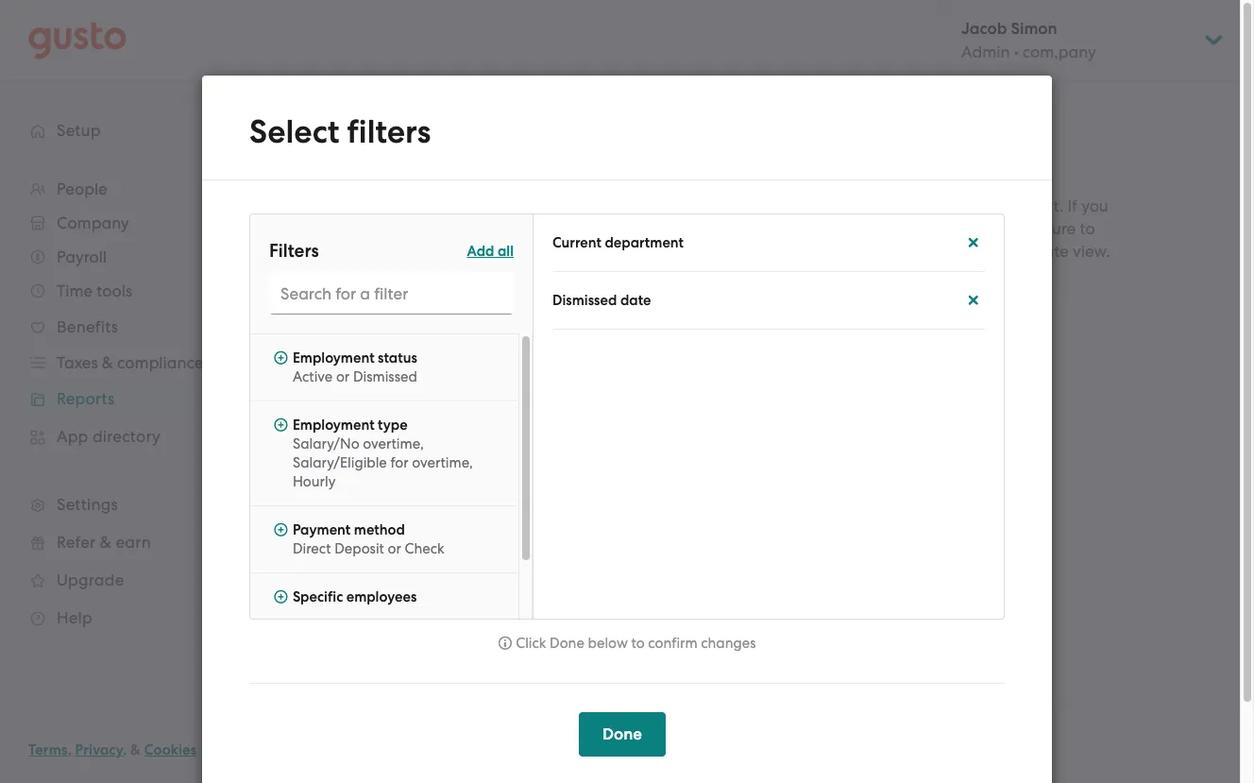 Task type: describe. For each thing, give the bounding box(es) containing it.
1 , from the left
[[68, 742, 72, 759]]

report.
[[1014, 196, 1064, 215]]

to-
[[1012, 241, 1034, 260]]

new
[[831, 219, 863, 238]]

report?
[[543, 455, 598, 474]]

hourly
[[293, 473, 336, 490]]

you inside view a preview of your custom report. if you add new columns or filters, make sure to refresh your preview for an up-to-date view.
[[1082, 196, 1109, 215]]

period
[[359, 89, 413, 111]]

or inside payment method direct deposit or check
[[388, 540, 401, 557]]

method
[[354, 522, 405, 539]]

we'll show data based on the check date of the payrolls within the selected time period.
[[314, 126, 638, 167]]

pdf
[[346, 544, 375, 564]]

all
[[498, 242, 514, 259]]

if
[[1068, 196, 1078, 215]]

deposit
[[335, 540, 384, 557]]

show
[[353, 126, 391, 145]]

employees
[[347, 589, 417, 606]]

circle info image
[[498, 635, 512, 652]]

privacy
[[75, 742, 123, 759]]

dismissed date
[[553, 292, 652, 309]]

how do you want to view your report?
[[314, 455, 598, 474]]

select filters
[[249, 112, 431, 151]]

0 vertical spatial overtime,
[[363, 436, 424, 453]]

active
[[293, 369, 333, 386]]

any
[[472, 283, 500, 302]]

want
[[407, 455, 445, 474]]

format
[[314, 422, 374, 444]]

&
[[130, 742, 141, 759]]

do
[[352, 455, 372, 474]]

module__icon___go7vc image
[[314, 361, 329, 376]]

employment for salary/no
[[293, 417, 375, 434]]

columns
[[867, 219, 928, 238]]

for inside view a preview of your custom report. if you add new columns or filters, make sure to refresh your preview for an up-to-date view.
[[937, 241, 957, 260]]

payrolls
[[342, 148, 401, 167]]

filter
[[402, 306, 436, 325]]

your down no report preview
[[919, 196, 952, 215]]

select
[[336, 358, 379, 378]]

Search for a filter search field
[[269, 273, 514, 315]]

1 vertical spatial overtime,
[[412, 455, 473, 472]]

selected
[[482, 148, 544, 167]]

or inside "employment status active or dismissed"
[[336, 369, 350, 386]]

to inside view a preview of your custom report. if you add new columns or filters, make sure to refresh your preview for an up-to-date view.
[[1080, 219, 1096, 238]]

date inside list
[[621, 292, 652, 309]]

payment
[[293, 522, 351, 539]]

sure
[[1046, 219, 1076, 238]]

csv
[[346, 506, 375, 525]]

how
[[314, 455, 348, 474]]

date inside view a preview of your custom report. if you add new columns or filters, make sure to refresh your preview for an up-to-date view.
[[1034, 241, 1069, 260]]

your inside add filters to remove any rows that don't match your filter criteria.
[[365, 306, 398, 325]]

done button
[[579, 712, 666, 757]]

filters,
[[951, 219, 997, 238]]

remove
[[413, 283, 468, 302]]

Excel radio
[[314, 582, 336, 605]]

circle plus image for employment status active or dismissed
[[274, 350, 288, 367]]

CSV radio
[[314, 505, 336, 527]]

specific
[[293, 589, 343, 606]]

filters for select
[[383, 358, 425, 378]]

employment for active
[[293, 350, 375, 367]]

to inside add filters to remove any rows that don't match your filter criteria.
[[394, 283, 409, 302]]

date inside we'll show data based on the check date of the payrolls within the selected time period.
[[584, 126, 619, 145]]

generate preview
[[877, 312, 1015, 332]]

add for add filters to remove any rows that don't match your filter criteria.
[[314, 283, 345, 302]]

type
[[378, 417, 408, 434]]

to left view
[[449, 455, 464, 474]]

current
[[553, 234, 602, 251]]

circle plus image for employment type salary/no overtime, salary/eligible for overtime, hourly
[[274, 417, 288, 434]]

1 horizontal spatial dismissed
[[553, 292, 617, 309]]

up-
[[985, 241, 1012, 260]]

salary/eligible
[[293, 455, 387, 472]]

filters inside document
[[269, 240, 319, 262]]

refresh
[[782, 241, 833, 260]]

terms link
[[28, 742, 68, 759]]

cookies button
[[144, 739, 197, 762]]

that
[[542, 283, 573, 302]]

account menu element
[[937, 0, 1226, 80]]

criteria.
[[440, 306, 496, 325]]

click done below to confirm changes
[[516, 635, 756, 652]]

rows
[[504, 283, 538, 302]]

department
[[605, 234, 684, 251]]

changes
[[701, 635, 756, 652]]

preview down columns
[[874, 241, 933, 260]]

data
[[395, 126, 431, 145]]

generate preview button
[[855, 300, 1038, 345]]

terms
[[28, 742, 68, 759]]

make
[[1000, 219, 1042, 238]]

view.
[[1073, 241, 1111, 260]]

select
[[249, 112, 340, 151]]

to inside select filters document
[[632, 635, 645, 652]]

employment type salary/no overtime, salary/eligible for overtime, hourly
[[293, 417, 473, 490]]

filters for add
[[349, 283, 390, 302]]

for inside employment type salary/no overtime, salary/eligible for overtime, hourly
[[391, 455, 409, 472]]

list containing current department
[[534, 214, 1004, 581]]

view
[[468, 455, 502, 474]]

custom
[[956, 196, 1010, 215]]

confirm
[[649, 635, 698, 652]]

below
[[588, 635, 628, 652]]

a
[[823, 196, 834, 215]]



Task type: vqa. For each thing, say whether or not it's contained in the screenshot.
of
yes



Task type: locate. For each thing, give the bounding box(es) containing it.
filters inside select filters document
[[347, 112, 431, 151]]

payment method direct deposit or check
[[293, 522, 445, 557]]

circle plus image left the 'module__icon___go7vc'
[[274, 350, 288, 367]]

0 horizontal spatial date
[[584, 126, 619, 145]]

dismissed down status
[[353, 369, 418, 386]]

the up the selected
[[509, 126, 533, 145]]

0 horizontal spatial you
[[376, 455, 403, 474]]

to up view.
[[1080, 219, 1096, 238]]

employment up salary/no
[[293, 417, 375, 434]]

0 vertical spatial of
[[623, 126, 638, 145]]

0 vertical spatial you
[[1082, 196, 1109, 215]]

1 horizontal spatial date
[[621, 292, 652, 309]]

date
[[584, 126, 619, 145], [1034, 241, 1069, 260], [621, 292, 652, 309]]

match
[[314, 306, 361, 325]]

for
[[937, 241, 957, 260], [391, 455, 409, 472]]

0 horizontal spatial ,
[[68, 742, 72, 759]]

excel
[[346, 583, 383, 603]]

of inside view a preview of your custom report. if you add new columns or filters, make sure to refresh your preview for an up-to-date view.
[[900, 196, 915, 215]]

1 horizontal spatial ,
[[123, 742, 127, 759]]

done inside button
[[603, 725, 643, 745]]

0 horizontal spatial list
[[250, 334, 533, 621]]

1 vertical spatial of
[[900, 196, 915, 215]]

current department
[[553, 234, 684, 251]]

PDF radio
[[314, 543, 336, 566]]

0 horizontal spatial dismissed
[[353, 369, 418, 386]]

the
[[509, 126, 533, 145], [314, 148, 338, 167], [454, 148, 478, 167]]

we'll
[[314, 126, 349, 145]]

1 horizontal spatial done
[[603, 725, 643, 745]]

filters inside add filters to remove any rows that don't match your filter criteria.
[[349, 283, 390, 302]]

no report preview
[[857, 154, 1036, 180]]

cookies
[[144, 742, 197, 759]]

to up filter
[[394, 283, 409, 302]]

4 circle plus image from the top
[[274, 589, 288, 606]]

don't
[[577, 283, 615, 302]]

1 vertical spatial filters
[[349, 283, 390, 302]]

on
[[486, 126, 505, 145]]

preview up "custom"
[[957, 154, 1036, 180]]

circle plus image left format at bottom
[[274, 417, 288, 434]]

of inside we'll show data based on the check date of the payrolls within the selected time period.
[[623, 126, 638, 145]]

preview inside button
[[954, 312, 1015, 332]]

done right click
[[550, 635, 585, 652]]

1 horizontal spatial list
[[534, 214, 1004, 581]]

or
[[932, 219, 947, 238], [336, 369, 350, 386], [388, 540, 401, 557]]

to right below
[[632, 635, 645, 652]]

0 vertical spatial or
[[932, 219, 947, 238]]

1 circle plus image from the top
[[274, 350, 288, 367]]

0 vertical spatial filters
[[347, 112, 431, 151]]

you
[[1082, 196, 1109, 215], [376, 455, 403, 474]]

or left 'filters,'
[[932, 219, 947, 238]]

2 employment from the top
[[293, 417, 375, 434]]

1 vertical spatial dismissed
[[353, 369, 418, 386]]

filters down period
[[347, 112, 431, 151]]

of up the period. on the top of page
[[623, 126, 638, 145]]

click
[[516, 635, 547, 652]]

1 horizontal spatial add
[[467, 242, 495, 259]]

dismissed down current
[[553, 292, 617, 309]]

0 vertical spatial employment
[[293, 350, 375, 367]]

0 horizontal spatial the
[[314, 148, 338, 167]]

x image
[[967, 292, 981, 309]]

0 vertical spatial date
[[584, 126, 619, 145]]

1 vertical spatial date
[[1034, 241, 1069, 260]]

specific employees
[[293, 589, 417, 606]]

2 horizontal spatial date
[[1034, 241, 1069, 260]]

your right view
[[506, 455, 539, 474]]

2 horizontal spatial the
[[509, 126, 533, 145]]

view a preview of your custom report. if you add new columns or filters, make sure to refresh your preview for an up-to-date view.
[[782, 196, 1111, 260]]

of
[[623, 126, 638, 145], [900, 196, 915, 215]]

0 horizontal spatial for
[[391, 455, 409, 472]]

preview up new on the top right of page
[[837, 196, 896, 215]]

, left privacy
[[68, 742, 72, 759]]

filters
[[347, 112, 431, 151], [349, 283, 390, 302], [383, 358, 425, 378]]

employment status active or dismissed
[[293, 350, 418, 386]]

you right the "do"
[[376, 455, 403, 474]]

0 vertical spatial done
[[550, 635, 585, 652]]

your down new on the top right of page
[[837, 241, 870, 260]]

1 horizontal spatial for
[[937, 241, 957, 260]]

2 horizontal spatial or
[[932, 219, 947, 238]]

for left an
[[937, 241, 957, 260]]

preview down x image
[[954, 312, 1015, 332]]

or down 'method'
[[388, 540, 401, 557]]

view
[[783, 196, 819, 215]]

add
[[467, 242, 495, 259], [314, 283, 345, 302]]

for right the "do"
[[391, 455, 409, 472]]

circle plus image
[[274, 350, 288, 367], [274, 417, 288, 434], [274, 522, 288, 539], [274, 589, 288, 606]]

privacy link
[[75, 742, 123, 759]]

employment inside employment type salary/no overtime, salary/eligible for overtime, hourly
[[293, 417, 375, 434]]

circle plus image left specific
[[274, 589, 288, 606]]

home image
[[28, 21, 127, 59]]

0 vertical spatial for
[[937, 241, 957, 260]]

add for add all
[[467, 242, 495, 259]]

filters
[[269, 240, 319, 262], [314, 250, 364, 272]]

dismissed inside "employment status active or dismissed"
[[353, 369, 418, 386]]

check
[[537, 126, 580, 145]]

employment up active
[[293, 350, 375, 367]]

add
[[797, 219, 827, 238]]

, left &
[[123, 742, 127, 759]]

x image
[[967, 234, 981, 251]]

list containing employment status
[[250, 334, 533, 621]]

1 vertical spatial add
[[314, 283, 345, 302]]

preview
[[957, 154, 1036, 180], [837, 196, 896, 215], [874, 241, 933, 260], [954, 312, 1015, 332]]

employment
[[293, 350, 375, 367], [293, 417, 375, 434]]

of up columns
[[900, 196, 915, 215]]

to
[[1080, 219, 1096, 238], [394, 283, 409, 302], [449, 455, 464, 474], [632, 635, 645, 652]]

time
[[314, 89, 354, 111]]

add filters to remove any rows that don't match your filter criteria.
[[314, 283, 615, 325]]

2 vertical spatial or
[[388, 540, 401, 557]]

1 vertical spatial for
[[391, 455, 409, 472]]

filters for select
[[347, 112, 431, 151]]

1 horizontal spatial or
[[388, 540, 401, 557]]

0 horizontal spatial done
[[550, 635, 585, 652]]

your
[[919, 196, 952, 215], [837, 241, 870, 260], [365, 306, 398, 325], [506, 455, 539, 474]]

select filters
[[336, 358, 425, 378]]

0 horizontal spatial of
[[623, 126, 638, 145]]

3 circle plus image from the top
[[274, 522, 288, 539]]

salary/no
[[293, 436, 360, 453]]

the down based
[[454, 148, 478, 167]]

time
[[548, 148, 581, 167]]

2 , from the left
[[123, 742, 127, 759]]

terms , privacy , & cookies
[[28, 742, 197, 759]]

add inside button
[[467, 242, 495, 259]]

direct
[[293, 540, 331, 557]]

generate
[[877, 312, 950, 332]]

2 vertical spatial filters
[[383, 358, 425, 378]]

0 horizontal spatial or
[[336, 369, 350, 386]]

no
[[857, 154, 886, 180]]

add up match
[[314, 283, 345, 302]]

1 vertical spatial or
[[336, 369, 350, 386]]

1 employment from the top
[[293, 350, 375, 367]]

status
[[378, 350, 417, 367]]

done down click done below to confirm changes
[[603, 725, 643, 745]]

filters up match
[[349, 283, 390, 302]]

you right if
[[1082, 196, 1109, 215]]

add inside add filters to remove any rows that don't match your filter criteria.
[[314, 283, 345, 302]]

select filters button
[[314, 357, 425, 383]]

period.
[[585, 148, 638, 167]]

add all button
[[467, 238, 514, 264]]

date up the period. on the top of page
[[584, 126, 619, 145]]

2 vertical spatial date
[[621, 292, 652, 309]]

employment inside "employment status active or dismissed"
[[293, 350, 375, 367]]

2 circle plus image from the top
[[274, 417, 288, 434]]

or right the 'module__icon___go7vc'
[[336, 369, 350, 386]]

the down we'll in the left of the page
[[314, 148, 338, 167]]

1 horizontal spatial the
[[454, 148, 478, 167]]

date right don't
[[621, 292, 652, 309]]

check
[[405, 540, 445, 557]]

time period
[[314, 89, 413, 111]]

1 horizontal spatial you
[[1082, 196, 1109, 215]]

circle plus image left the payment
[[274, 522, 288, 539]]

based
[[435, 126, 482, 145]]

,
[[68, 742, 72, 759], [123, 742, 127, 759]]

your left filter
[[365, 306, 398, 325]]

date down sure
[[1034, 241, 1069, 260]]

0 vertical spatial dismissed
[[553, 292, 617, 309]]

add left the all
[[467, 242, 495, 259]]

1 horizontal spatial of
[[900, 196, 915, 215]]

filters right select
[[383, 358, 425, 378]]

within
[[405, 148, 450, 167]]

an
[[961, 241, 981, 260]]

or inside view a preview of your custom report. if you add new columns or filters, make sure to refresh your preview for an up-to-date view.
[[932, 219, 947, 238]]

0 horizontal spatial add
[[314, 283, 345, 302]]

list
[[534, 214, 1004, 581], [250, 334, 533, 621]]

report
[[891, 154, 952, 180]]

circle plus image for payment method direct deposit or check
[[274, 522, 288, 539]]

dismissed
[[553, 292, 617, 309], [353, 369, 418, 386]]

add all
[[467, 242, 514, 259]]

0 vertical spatial add
[[467, 242, 495, 259]]

1 vertical spatial done
[[603, 725, 643, 745]]

1 vertical spatial you
[[376, 455, 403, 474]]

1 vertical spatial employment
[[293, 417, 375, 434]]

select filters document
[[202, 76, 1053, 783]]

filters inside select filters button
[[383, 358, 425, 378]]



